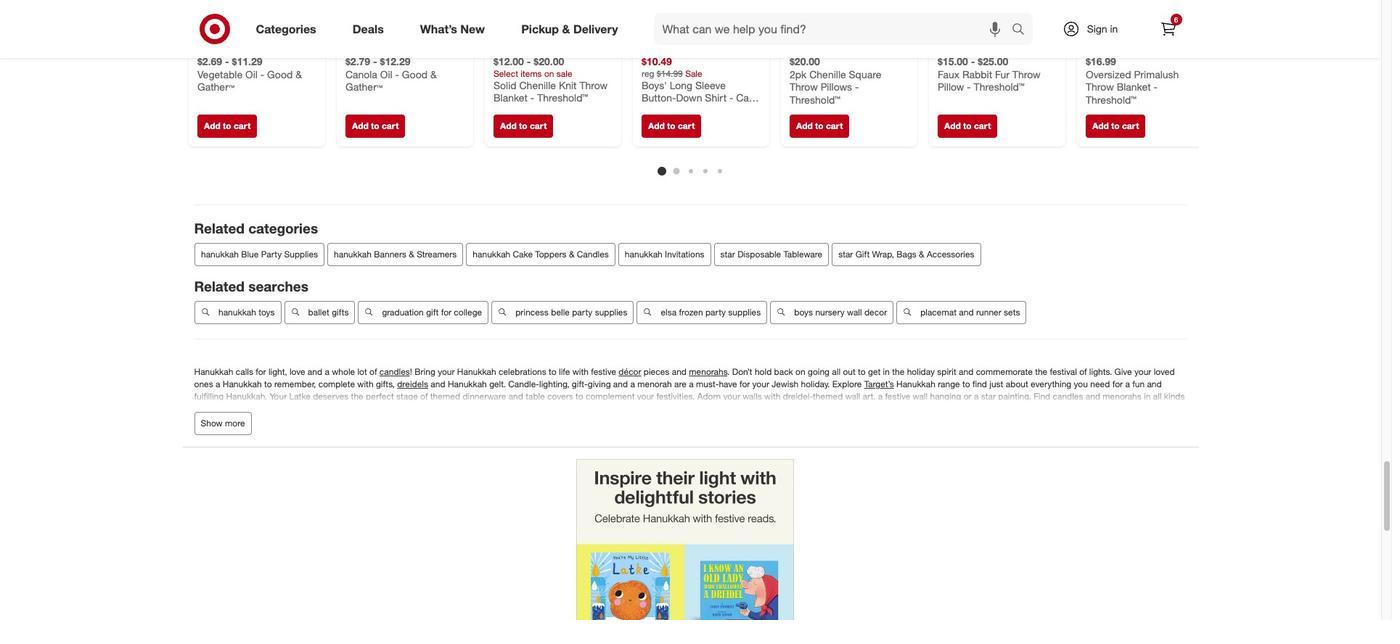Task type: vqa. For each thing, say whether or not it's contained in the screenshot.
'Circle'
no



Task type: describe. For each thing, give the bounding box(es) containing it.
0 vertical spatial festive
[[591, 367, 617, 377]]

hanukkah blue party supplies
[[201, 249, 318, 260]]

& right banners
[[409, 249, 414, 260]]

wall hanging link
[[913, 391, 962, 402]]

and inside hanukkah range to find just about everything you need for a fun and fulfilling hanukkah. your latke deserves the perfect stage of themed
[[1148, 379, 1162, 390]]

& inside '$2.79 - $12.29 canola oil - good & gather™'
[[430, 68, 437, 80]]

to down kinds
[[1177, 404, 1185, 415]]

1 vertical spatial up
[[218, 416, 228, 427]]

deals link
[[340, 13, 402, 45]]

in inside the . don't hold back on going all out to get in the holiday spirit and commemorate the festival of lights. give your loved ones a hanukkah to remember, complete with gifts,
[[884, 367, 890, 377]]

your up life.
[[724, 391, 741, 402]]

with down jewish
[[765, 391, 781, 402]]

bring
[[689, 404, 709, 415]]

art
[[863, 391, 874, 402]]

a down hanging
[[957, 404, 962, 415]]

kids
[[245, 416, 261, 427]]

of inside the . don't hold back on going all out to get in the holiday spirit and commemorate the festival of lights. give your loved ones a hanukkah to remember, complete with gifts,
[[1080, 367, 1088, 377]]

have
[[719, 379, 738, 390]]

show more button
[[194, 412, 252, 436]]

the up everything
[[1036, 367, 1048, 377]]

in inside . find candles and menorahs in all kinds of colors, styles and designs to match your theme. you can even find
[[1145, 391, 1151, 402]]

you
[[393, 404, 407, 415]]

oil for canola
[[380, 68, 392, 80]]

square
[[849, 68, 882, 80]]

add to cart button for $12.00 - $20.00 select items on sale solid chenille knit throw blanket - threshold™
[[493, 115, 553, 138]]

a down art
[[862, 404, 866, 415]]

lot
[[358, 367, 367, 377]]

dinnerware and table covers to complement your festivities. adorn your walls with dreidel-themed wall art , a festive wall hanging or a star painting
[[463, 391, 1029, 402]]

star painting link
[[982, 391, 1029, 402]]

& inside $10.49 reg $14.99 sale boys' long sleeve button-down shirt - cat & jack™
[[642, 104, 648, 117]]

$2.79 - $12.29 canola oil - good & gather™
[[345, 55, 437, 93]]

a right are
[[689, 379, 694, 390]]

to down '$16.99 oversized primalush throw blanket - threshold™'
[[1112, 121, 1120, 132]]

add to cart for $2.69 - $11.29 vegetable oil - good & gather™
[[204, 121, 250, 132]]

a down décor on the left bottom of page
[[631, 379, 635, 390]]

gather™ for vegetable
[[197, 81, 234, 93]]

hanukkah for hanukkah banners & streamers
[[334, 249, 371, 260]]

maybe
[[384, 416, 410, 427]]

to down vegetable
[[223, 121, 231, 132]]

your down hold
[[753, 379, 770, 390]]

target's link
[[865, 379, 894, 390]]

6
[[1175, 15, 1179, 24]]

disposable
[[738, 249, 781, 260]]

hanukkah up ones
[[194, 367, 233, 377]]

- up "items"
[[527, 55, 531, 68]]

what's new
[[420, 21, 485, 36]]

fun
[[1133, 379, 1145, 390]]

invitations
[[665, 249, 705, 260]]

$15.00 - $25.00 faux rabbit fur throw pillow - threshold™
[[938, 55, 1041, 93]]

color
[[617, 404, 637, 415]]

to down pillows
[[815, 121, 824, 132]]

hold
[[755, 367, 772, 377]]

pillow
[[938, 81, 964, 93]]

show more
[[201, 418, 245, 429]]

add to cart button for $15.00 - $25.00 faux rabbit fur throw pillow - threshold™
[[938, 115, 998, 138]]

categories link
[[244, 13, 335, 45]]

don't inside the . don't hold back on going all out to get in the holiday spirit and commemorate the festival of lights. give your loved ones a hanukkah to remember, complete with gifts,
[[733, 367, 753, 377]]

reg
[[642, 68, 654, 79]]

- up rabbit
[[971, 55, 975, 68]]

loved
[[1155, 367, 1175, 377]]

hanukkah cake toppers & candles
[[473, 249, 609, 260]]

set
[[930, 404, 942, 415]]

candles inside . find candles and menorahs in all kinds of colors, styles and designs to match your theme. you can even find
[[1053, 391, 1084, 402]]

& inside $2.69 - $11.29 vegetable oil - good & gather™
[[295, 68, 302, 80]]

painting
[[999, 391, 1029, 402]]

for right "calls"
[[256, 367, 266, 377]]

supplies for elsa frozen party supplies
[[728, 307, 761, 318]]

search button
[[1005, 13, 1040, 48]]

related for related searches
[[194, 278, 245, 295]]

faux
[[938, 68, 960, 80]]

celebrations
[[499, 367, 547, 377]]

blanket inside '$16.99 oversized primalush throw blanket - threshold™'
[[1117, 81, 1151, 93]]

giving
[[588, 379, 611, 390]]

elsa
[[661, 307, 677, 318]]

categories
[[256, 21, 316, 36]]

and down festivities.
[[672, 404, 687, 415]]

wall left hanging
[[913, 391, 928, 402]]

related for related categories
[[194, 220, 245, 237]]

add to cart button for $20.00 2pk chenille square throw pillows - threshold™
[[790, 115, 850, 138]]

party
[[261, 249, 282, 260]]

styles
[[233, 404, 255, 415]]

commemorate
[[977, 367, 1033, 377]]

and left family.
[[1085, 404, 1100, 415]]

to right "out"
[[858, 367, 866, 377]]

spirit inside the . don't hold back on going all out to get in the holiday spirit and commemorate the festival of lights. give your loved ones a hanukkah to remember, complete with gifts,
[[938, 367, 957, 377]]

2pk
[[790, 68, 807, 80]]

accessories
[[927, 249, 975, 260]]

you
[[1075, 379, 1089, 390]]

designs
[[275, 404, 305, 415]]

out
[[843, 367, 856, 377]]

to down pillow
[[963, 121, 972, 132]]

candle-
[[509, 379, 540, 390]]

cart for square
[[826, 121, 843, 132]]

add to cart button for $10.49 reg $14.99 sale boys' long sleeve button-down shirt - cat & jack™
[[642, 115, 701, 138]]

blue
[[241, 249, 258, 260]]

- up vegetable
[[225, 55, 229, 68]]

adorn
[[698, 391, 721, 402]]

festivities.
[[657, 391, 695, 402]]

- inside the $20.00 2pk chenille square throw pillows - threshold™
[[855, 81, 859, 93]]

cart for faux
[[974, 121, 991, 132]]

to down light,
[[264, 379, 272, 390]]

life.
[[729, 404, 742, 415]]

and down candle-
[[509, 391, 524, 402]]

oversized
[[1086, 68, 1132, 80]]

throw inside $15.00 - $25.00 faux rabbit fur throw pillow - threshold™
[[1013, 68, 1041, 80]]

add for $10.49 reg $14.99 sale boys' long sleeve button-down shirt - cat & jack™
[[648, 121, 665, 132]]

for up dinnerware and table covers to complement your festivities. adorn your walls with dreidel-themed wall art , a festive wall hanging or a star painting
[[740, 379, 750, 390]]

going
[[808, 367, 830, 377]]

shirt
[[705, 92, 727, 104]]

- inside $10.49 reg $14.99 sale boys' long sleeve button-down shirt - cat & jack™
[[730, 92, 733, 104]]

calls
[[236, 367, 253, 377]]

- inside '$16.99 oversized primalush throw blanket - threshold™'
[[1154, 81, 1158, 93]]

life
[[559, 367, 570, 377]]

add for $15.00 - $25.00 faux rabbit fur throw pillow - threshold™
[[944, 121, 961, 132]]

advertisement region
[[576, 459, 794, 621]]

in right the sign
[[1111, 23, 1119, 35]]

supplies for princess belle party supplies
[[595, 307, 627, 318]]

cart for vegetable
[[233, 121, 250, 132]]

boys
[[794, 307, 813, 318]]

delivery
[[574, 21, 618, 36]]

party for frozen
[[706, 307, 726, 318]]

and right breeze
[[898, 404, 912, 415]]

button-
[[642, 92, 676, 104]]

boys nursery wall decor link
[[770, 301, 894, 324]]

and inside the . don't hold back on going all out to get in the holiday spirit and commemorate the festival of lights. give your loved ones a hanukkah to remember, complete with gifts,
[[959, 367, 974, 377]]

on inside the . don't hold back on going all out to get in the holiday spirit and commemorate the festival of lights. give your loved ones a hanukkah to remember, complete with gifts,
[[796, 367, 806, 377]]

find inside hanukkah range to find just about everything you need for a fun and fulfilling hanukkah. your latke deserves the perfect stage of themed
[[973, 379, 988, 390]]

of inside hanukkah range to find just about everything you need for a fun and fulfilling hanukkah. your latke deserves the perfect stage of themed
[[421, 391, 428, 402]]

and down theme.
[[367, 416, 382, 427]]

themed inside hanukkah range to find just about everything you need for a fun and fulfilling hanukkah. your latke deserves the perfect stage of themed
[[431, 391, 460, 402]]

placemat and runner sets link
[[897, 301, 1027, 324]]

dinnerware
[[463, 391, 506, 402]]

star disposable tableware
[[721, 249, 823, 260]]

the down dreidel-
[[786, 404, 798, 415]]

gelt.
[[490, 379, 506, 390]]

hanukkah down painting
[[996, 404, 1035, 415]]

. for don't
[[728, 367, 730, 377]]

for inside graduation gift for college link
[[441, 307, 451, 318]]

match inside the to match your color scheme and bring it to life. switch up the holiday spirit in a breeze and get set for a fulfilling hanukkah with friends and family. don't forget to dress up the kids in special hanukkah attire and maybe spend some
[[571, 404, 595, 415]]

add for $12.00 - $20.00 select items on sale solid chenille knit throw blanket - threshold™
[[500, 121, 517, 132]]

all for going
[[833, 367, 841, 377]]

hanukkah banners & streamers
[[334, 249, 457, 260]]

$10.49
[[642, 55, 672, 68]]

hanukkah for hanukkah toys
[[218, 307, 256, 318]]

hanukkah toys link
[[194, 301, 281, 324]]

and right love
[[308, 367, 323, 377]]

attire
[[345, 416, 364, 427]]

searches
[[249, 278, 309, 295]]

$14.99
[[657, 68, 683, 79]]

primalush
[[1134, 68, 1179, 80]]

hanukkah range to find just about everything you need for a fun and fulfilling hanukkah. your latke deserves the perfect stage of themed
[[194, 379, 1162, 402]]

what's
[[420, 21, 457, 36]]

your down dreidels and hanukkah gelt. candle-lighting, gift-giving and a menorah are a must-have for your jewish holiday. explore target's
[[637, 391, 654, 402]]

a inside hanukkah range to find just about everything you need for a fun and fulfilling hanukkah. your latke deserves the perfect stage of themed
[[1126, 379, 1131, 390]]

cart for canola
[[382, 121, 399, 132]]

throw inside '$16.99 oversized primalush throw blanket - threshold™'
[[1086, 81, 1114, 93]]

walls
[[743, 391, 762, 402]]

and up are
[[672, 367, 687, 377]]

add to cart for $2.79 - $12.29 canola oil - good & gather™
[[352, 121, 399, 132]]

elsa frozen party supplies
[[661, 307, 761, 318]]

add to cart for $10.49 reg $14.99 sale boys' long sleeve button-down shirt - cat & jack™
[[648, 121, 695, 132]]

jack™
[[651, 104, 677, 117]]

and up kids
[[258, 404, 272, 415]]

more
[[225, 418, 245, 429]]

colors,
[[204, 404, 230, 415]]

and down need
[[1086, 391, 1101, 402]]

the down styles
[[231, 416, 243, 427]]

breeze
[[869, 404, 895, 415]]

- right $2.79
[[373, 55, 377, 68]]

hanukkah banners & streamers link
[[327, 243, 463, 266]]

gift-
[[572, 379, 588, 390]]

your right bring at the bottom left of page
[[438, 367, 455, 377]]

cart for select
[[530, 121, 547, 132]]

add for $20.00 2pk chenille square throw pillows - threshold™
[[796, 121, 813, 132]]

hanukkah up gelt.
[[457, 367, 497, 377]]

menorahs inside . find candles and menorahs in all kinds of colors, styles and designs to match your theme. you can even find
[[1103, 391, 1142, 402]]

throw inside the $20.00 2pk chenille square throw pillows - threshold™
[[790, 81, 818, 93]]

spirit inside the to match your color scheme and bring it to life. switch up the holiday spirit in a breeze and get set for a fulfilling hanukkah with friends and family. don't forget to dress up the kids in special hanukkah attire and maybe spend some
[[831, 404, 850, 415]]

table covers link
[[526, 391, 574, 402]]

What can we help you find? suggestions appear below search field
[[654, 13, 1016, 45]]

with up gift- at the bottom of page
[[573, 367, 589, 377]]

hanukkah down deserves
[[303, 416, 342, 427]]

wall down explore on the bottom of the page
[[846, 391, 861, 402]]

to left life
[[549, 367, 557, 377]]

find inside . find candles and menorahs in all kinds of colors, styles and designs to match your theme. you can even find
[[447, 404, 462, 415]]

jewish
[[772, 379, 799, 390]]

1 vertical spatial festive
[[886, 391, 911, 402]]

and down décor on the left bottom of page
[[614, 379, 628, 390]]

in right kids
[[264, 416, 271, 427]]

ballet gifts link
[[284, 301, 355, 324]]

and left runner
[[959, 307, 974, 318]]

hanukkah blue party supplies link
[[194, 243, 324, 266]]

& right toppers
[[569, 249, 574, 260]]

star gift wrap, bags & accessories link
[[832, 243, 981, 266]]



Task type: locate. For each thing, give the bounding box(es) containing it.
search
[[1005, 23, 1040, 37]]

gather™ down vegetable
[[197, 81, 234, 93]]

special
[[273, 416, 301, 427]]

perfect
[[366, 391, 394, 402]]

$20.00 up 2pk
[[790, 55, 820, 68]]

to down jack™
[[667, 121, 676, 132]]

1 good from the left
[[267, 68, 293, 80]]

banners
[[374, 249, 406, 260]]

supplies right belle
[[595, 307, 627, 318]]

party right 'frozen'
[[706, 307, 726, 318]]

fulfilling inside hanukkah range to find just about everything you need for a fun and fulfilling hanukkah. your latke deserves the perfect stage of themed
[[194, 391, 224, 402]]

gather™ for canola
[[345, 81, 382, 93]]

2 add from the left
[[352, 121, 368, 132]]

categories
[[249, 220, 318, 237]]

spirit down wall art link
[[831, 404, 850, 415]]

1 party from the left
[[572, 307, 592, 318]]

7 add from the left
[[1093, 121, 1109, 132]]

to down covers
[[561, 404, 568, 415]]

good for $11.29
[[267, 68, 293, 80]]

$20.00 inside the $12.00 - $20.00 select items on sale solid chenille knit throw blanket - threshold™
[[534, 55, 564, 68]]

threshold™ down pillows
[[790, 93, 840, 106]]

- down primalush
[[1154, 81, 1158, 93]]

1 vertical spatial all
[[1154, 391, 1162, 402]]

1 related from the top
[[194, 220, 245, 237]]

festive up breeze
[[886, 391, 911, 402]]

& right bags
[[919, 249, 925, 260]]

1 horizontal spatial don't
[[1129, 404, 1149, 415]]

faux rabbit fur throw pillow - threshold™ image
[[938, 0, 1057, 47], [938, 0, 1057, 47]]

friends
[[1056, 404, 1083, 415]]

ones
[[194, 379, 213, 390]]

add down pillow
[[944, 121, 961, 132]]

hanukkah for hanukkah blue party supplies
[[201, 249, 239, 260]]

add for $16.99 oversized primalush throw blanket - threshold™
[[1093, 121, 1109, 132]]

boys' long sleeve button-down shirt - cat & jack™ image
[[642, 0, 761, 47], [642, 0, 761, 47]]

3 add to cart from the left
[[500, 121, 547, 132]]

3 cart from the left
[[530, 121, 547, 132]]

1 vertical spatial holiday
[[801, 404, 829, 415]]

in down "fun"
[[1145, 391, 1151, 402]]

oil inside $2.69 - $11.29 vegetable oil - good & gather™
[[245, 68, 257, 80]]

add down canola
[[352, 121, 368, 132]]

your inside . find candles and menorahs in all kinds of colors, styles and designs to match your theme. you can even find
[[344, 404, 361, 415]]

star down the just
[[982, 391, 996, 402]]

oil
[[245, 68, 257, 80], [380, 68, 392, 80]]

0 vertical spatial up
[[773, 404, 784, 415]]

hanukkah invitations
[[625, 249, 705, 260]]

0 horizontal spatial find
[[447, 404, 462, 415]]

0 vertical spatial get
[[869, 367, 881, 377]]

blanket inside the $12.00 - $20.00 select items on sale solid chenille knit throw blanket - threshold™
[[493, 92, 528, 104]]

add down 2pk
[[796, 121, 813, 132]]

themed up even
[[431, 391, 460, 402]]

spirit
[[938, 367, 957, 377], [831, 404, 850, 415]]

pickup & delivery link
[[509, 13, 637, 45]]

in down wall art link
[[853, 404, 859, 415]]

canola
[[345, 68, 377, 80]]

4 cart from the left
[[678, 121, 695, 132]]

1 vertical spatial get
[[915, 404, 927, 415]]

sign in link
[[1051, 13, 1141, 45]]

down
[[676, 92, 702, 104]]

6 cart from the left
[[974, 121, 991, 132]]

fulfilling inside the to match your color scheme and bring it to life. switch up the holiday spirit in a breeze and get set for a fulfilling hanukkah with friends and family. don't forget to dress up the kids in special hanukkah attire and maybe spend some
[[964, 404, 994, 415]]

dress
[[194, 416, 216, 427]]

add to cart for $16.99 oversized primalush throw blanket - threshold™
[[1093, 121, 1139, 132]]

!
[[410, 367, 412, 377]]

up right switch
[[773, 404, 784, 415]]

1 vertical spatial on
[[796, 367, 806, 377]]

get inside the to match your color scheme and bring it to life. switch up the holiday spirit in a breeze and get set for a fulfilling hanukkah with friends and family. don't forget to dress up the kids in special hanukkah attire and maybe spend some
[[915, 404, 927, 415]]

chenille inside the $12.00 - $20.00 select items on sale solid chenille knit throw blanket - threshold™
[[519, 79, 556, 91]]

. inside . find candles and menorahs in all kinds of colors, styles and designs to match your theme. you can even find
[[1029, 391, 1032, 402]]

add to cart for $15.00 - $25.00 faux rabbit fur throw pillow - threshold™
[[944, 121, 991, 132]]

2 add to cart from the left
[[352, 121, 399, 132]]

for inside the to match your color scheme and bring it to life. switch up the holiday spirit in a breeze and get set for a fulfilling hanukkah with friends and family. don't forget to dress up the kids in special hanukkah attire and maybe spend some
[[944, 404, 955, 415]]

- down rabbit
[[967, 81, 971, 93]]

add to cart down '$16.99 oversized primalush throw blanket - threshold™'
[[1093, 121, 1139, 132]]

2 match from the left
[[571, 404, 595, 415]]

1 horizontal spatial on
[[796, 367, 806, 377]]

light,
[[269, 367, 287, 377]]

a up complete
[[325, 367, 330, 377]]

holiday inside the . don't hold back on going all out to get in the holiday spirit and commemorate the festival of lights. give your loved ones a hanukkah to remember, complete with gifts,
[[908, 367, 935, 377]]

related categories
[[194, 220, 318, 237]]

. for find
[[1029, 391, 1032, 402]]

match inside . find candles and menorahs in all kinds of colors, styles and designs to match your theme. you can even find
[[318, 404, 342, 415]]

1 $20.00 from the left
[[534, 55, 564, 68]]

1 vertical spatial don't
[[1129, 404, 1149, 415]]

cart down '$2.79 - $12.29 canola oil - good & gather™'
[[382, 121, 399, 132]]

6 add to cart button from the left
[[938, 115, 998, 138]]

4 add to cart button from the left
[[642, 115, 701, 138]]

1 horizontal spatial .
[[1029, 391, 1032, 402]]

1 horizontal spatial fulfilling
[[964, 404, 994, 415]]

to
[[223, 121, 231, 132], [371, 121, 379, 132], [519, 121, 527, 132], [667, 121, 676, 132], [815, 121, 824, 132], [963, 121, 972, 132], [1112, 121, 1120, 132], [549, 367, 557, 377], [858, 367, 866, 377], [264, 379, 272, 390], [963, 379, 971, 390], [576, 391, 584, 402], [308, 404, 315, 415], [561, 404, 568, 415], [719, 404, 727, 415], [1177, 404, 1185, 415]]

1 horizontal spatial supplies
[[728, 307, 761, 318]]

$20.00 inside the $20.00 2pk chenille square throw pillows - threshold™
[[790, 55, 820, 68]]

add to cart button down vegetable
[[197, 115, 257, 138]]

0 vertical spatial don't
[[733, 367, 753, 377]]

add to cart down vegetable
[[204, 121, 250, 132]]

0 horizontal spatial oil
[[245, 68, 257, 80]]

all left "out"
[[833, 367, 841, 377]]

gift
[[856, 249, 870, 260]]

1 horizontal spatial blanket
[[1117, 81, 1151, 93]]

0 vertical spatial spirit
[[938, 367, 957, 377]]

& right 'pickup'
[[562, 21, 570, 36]]

star for star gift wrap, bags & accessories
[[839, 249, 853, 260]]

1 horizontal spatial gather™
[[345, 81, 382, 93]]

frozen
[[679, 307, 703, 318]]

festive up giving
[[591, 367, 617, 377]]

cart for throw
[[1122, 121, 1139, 132]]

5 cart from the left
[[826, 121, 843, 132]]

3 add from the left
[[500, 121, 517, 132]]

blanket down solid
[[493, 92, 528, 104]]

threshold™ inside the $12.00 - $20.00 select items on sale solid chenille knit throw blanket - threshold™
[[537, 92, 588, 104]]

with inside the to match your color scheme and bring it to life. switch up the holiday spirit in a breeze and get set for a fulfilling hanukkah with friends and family. don't forget to dress up the kids in special hanukkah attire and maybe spend some
[[1038, 404, 1054, 415]]

1 vertical spatial fulfilling
[[964, 404, 994, 415]]

forget
[[1152, 404, 1174, 415]]

0 horizontal spatial get
[[869, 367, 881, 377]]

décor link
[[619, 367, 642, 377]]

princess belle party supplies link
[[491, 301, 634, 324]]

a inside the . don't hold back on going all out to get in the holiday spirit and commemorate the festival of lights. give your loved ones a hanukkah to remember, complete with gifts,
[[216, 379, 220, 390]]

and down bring at the bottom left of page
[[431, 379, 446, 390]]

dinnerware link
[[463, 391, 506, 402]]

0 vertical spatial fulfilling
[[194, 391, 224, 402]]

match down deserves
[[318, 404, 342, 415]]

1 vertical spatial menorahs
[[1103, 391, 1142, 402]]

your up "fun"
[[1135, 367, 1152, 377]]

add to cart button for $2.69 - $11.29 vegetable oil - good & gather™
[[197, 115, 257, 138]]

$16.99
[[1086, 55, 1117, 68]]

5 add to cart from the left
[[796, 121, 843, 132]]

- down $11.29
[[260, 68, 264, 80]]

cake
[[513, 249, 533, 260]]

3 add to cart button from the left
[[493, 115, 553, 138]]

gather™ inside '$2.79 - $12.29 canola oil - good & gather™'
[[345, 81, 382, 93]]

add to cart button for $2.79 - $12.29 canola oil - good & gather™
[[345, 115, 405, 138]]

target's
[[865, 379, 894, 390]]

good inside '$2.79 - $12.29 canola oil - good & gather™'
[[402, 68, 428, 80]]

1 horizontal spatial up
[[773, 404, 784, 415]]

with inside the . don't hold back on going all out to get in the holiday spirit and commemorate the festival of lights. give your loved ones a hanukkah to remember, complete with gifts,
[[358, 379, 374, 390]]

1 horizontal spatial good
[[402, 68, 428, 80]]

oversized primalush throw blanket - threshold™ image
[[1086, 0, 1205, 47], [1086, 0, 1205, 47]]

find
[[1034, 391, 1051, 402]]

- down "items"
[[530, 92, 534, 104]]

of up you
[[1080, 367, 1088, 377]]

complete
[[319, 379, 355, 390]]

vegetable
[[197, 68, 242, 80]]

on left sale
[[544, 68, 554, 79]]

switch
[[745, 404, 771, 415]]

$10.49 reg $14.99 sale boys' long sleeve button-down shirt - cat & jack™
[[642, 55, 752, 117]]

0 vertical spatial find
[[973, 379, 988, 390]]

chenille up pillows
[[810, 68, 846, 80]]

0 horizontal spatial star
[[721, 249, 735, 260]]

7 cart from the left
[[1122, 121, 1139, 132]]

sets
[[1004, 307, 1020, 318]]

fulfilling down or
[[964, 404, 994, 415]]

everything
[[1031, 379, 1072, 390]]

oil down $12.29
[[380, 68, 392, 80]]

all for in
[[1154, 391, 1162, 402]]

on right back
[[796, 367, 806, 377]]

1 horizontal spatial $20.00
[[790, 55, 820, 68]]

2 supplies from the left
[[728, 307, 761, 318]]

in
[[1111, 23, 1119, 35], [884, 367, 890, 377], [1145, 391, 1151, 402], [853, 404, 859, 415], [264, 416, 271, 427]]

about
[[1006, 379, 1029, 390]]

0 horizontal spatial menorahs
[[689, 367, 728, 377]]

must-
[[696, 379, 719, 390]]

1 add from the left
[[204, 121, 220, 132]]

7 add to cart button from the left
[[1086, 115, 1146, 138]]

hanukkah left cake
[[473, 249, 510, 260]]

1 vertical spatial .
[[1029, 391, 1032, 402]]

1 horizontal spatial party
[[706, 307, 726, 318]]

0 horizontal spatial candles
[[380, 367, 410, 377]]

1 horizontal spatial holiday
[[908, 367, 935, 377]]

or
[[964, 391, 972, 402]]

get inside the . don't hold back on going all out to get in the holiday spirit and commemorate the festival of lights. give your loved ones a hanukkah to remember, complete with gifts,
[[869, 367, 881, 377]]

1 horizontal spatial find
[[973, 379, 988, 390]]

hanukkah inside hanukkah range to find just about everything you need for a fun and fulfilling hanukkah. your latke deserves the perfect stage of themed
[[897, 379, 936, 390]]

a right ,
[[879, 391, 883, 402]]

add for $2.79 - $12.29 canola oil - good & gather™
[[352, 121, 368, 132]]

hanukkah for hanukkah invitations
[[625, 249, 663, 260]]

$2.69
[[197, 55, 222, 68]]

0 vertical spatial holiday
[[908, 367, 935, 377]]

- down $12.29
[[395, 68, 399, 80]]

0 horizontal spatial party
[[572, 307, 592, 318]]

1 horizontal spatial candles
[[1053, 391, 1084, 402]]

5 add from the left
[[796, 121, 813, 132]]

2 add to cart button from the left
[[345, 115, 405, 138]]

0 horizontal spatial spirit
[[831, 404, 850, 415]]

1 vertical spatial related
[[194, 278, 245, 295]]

0 vertical spatial candles
[[380, 367, 410, 377]]

0 horizontal spatial holiday
[[801, 404, 829, 415]]

0 horizontal spatial blanket
[[493, 92, 528, 104]]

2 oil from the left
[[380, 68, 392, 80]]

gather™ inside $2.69 - $11.29 vegetable oil - good & gather™
[[197, 81, 234, 93]]

0 horizontal spatial don't
[[733, 367, 753, 377]]

to down "items"
[[519, 121, 527, 132]]

1 vertical spatial spirit
[[831, 404, 850, 415]]

add to cart for $12.00 - $20.00 select items on sale solid chenille knit throw blanket - threshold™
[[500, 121, 547, 132]]

oil for vegetable
[[245, 68, 257, 80]]

5 add to cart button from the left
[[790, 115, 850, 138]]

0 horizontal spatial on
[[544, 68, 554, 79]]

graduation
[[382, 307, 424, 318]]

don't left the forget
[[1129, 404, 1149, 415]]

gifts,
[[376, 379, 395, 390]]

the left the perfect
[[351, 391, 364, 402]]

dreidels and hanukkah gelt. candle-lighting, gift-giving and a menorah are a must-have for your jewish holiday. explore target's
[[397, 379, 894, 390]]

star for star disposable tableware
[[721, 249, 735, 260]]

all
[[833, 367, 841, 377], [1154, 391, 1162, 402]]

1 horizontal spatial all
[[1154, 391, 1162, 402]]

0 horizontal spatial fulfilling
[[194, 391, 224, 402]]

add for $2.69 - $11.29 vegetable oil - good & gather™
[[204, 121, 220, 132]]

0 vertical spatial .
[[728, 367, 730, 377]]

holiday up wall hanging link
[[908, 367, 935, 377]]

throw down 2pk
[[790, 81, 818, 93]]

1 horizontal spatial chenille
[[810, 68, 846, 80]]

1 add to cart button from the left
[[197, 115, 257, 138]]

chenille inside the $20.00 2pk chenille square throw pillows - threshold™
[[810, 68, 846, 80]]

6 add from the left
[[944, 121, 961, 132]]

candles up the gifts, on the left of page
[[380, 367, 410, 377]]

add to cart down pillows
[[796, 121, 843, 132]]

add to cart down canola
[[352, 121, 399, 132]]

0 vertical spatial menorahs
[[689, 367, 728, 377]]

whole
[[332, 367, 355, 377]]

$16.99 oversized primalush throw blanket - threshold™
[[1086, 55, 1179, 106]]

0 horizontal spatial themed
[[431, 391, 460, 402]]

deals
[[353, 21, 384, 36]]

1 horizontal spatial menorahs
[[1103, 391, 1142, 402]]

the inside hanukkah range to find just about everything you need for a fun and fulfilling hanukkah. your latke deserves the perfect stage of themed
[[351, 391, 364, 402]]

find left the just
[[973, 379, 988, 390]]

give
[[1115, 367, 1133, 377]]

hanukkah left invitations
[[625, 249, 663, 260]]

0 horizontal spatial supplies
[[595, 307, 627, 318]]

0 horizontal spatial good
[[267, 68, 293, 80]]

holiday inside the to match your color scheme and bring it to life. switch up the holiday spirit in a breeze and get set for a fulfilling hanukkah with friends and family. don't forget to dress up the kids in special hanukkah attire and maybe spend some
[[801, 404, 829, 415]]

stage
[[397, 391, 418, 402]]

of inside . find candles and menorahs in all kinds of colors, styles and designs to match your theme. you can even find
[[194, 404, 202, 415]]

threshold™ down oversized on the right top of page
[[1086, 93, 1137, 106]]

to inside hanukkah range to find just about everything you need for a fun and fulfilling hanukkah. your latke deserves the perfect stage of themed
[[963, 379, 971, 390]]

your inside the . don't hold back on going all out to get in the holiday spirit and commemorate the festival of lights. give your loved ones a hanukkah to remember, complete with gifts,
[[1135, 367, 1152, 377]]

2 gather™ from the left
[[345, 81, 382, 93]]

in up target's link
[[884, 367, 890, 377]]

the up target's link
[[893, 367, 905, 377]]

wall left decor
[[847, 307, 862, 318]]

0 horizontal spatial .
[[728, 367, 730, 377]]

1 horizontal spatial star
[[839, 249, 853, 260]]

add down vegetable
[[204, 121, 220, 132]]

and up range
[[959, 367, 974, 377]]

1 horizontal spatial spirit
[[938, 367, 957, 377]]

2pk chenille square throw pillows - threshold™ image
[[790, 0, 909, 47], [790, 0, 909, 47]]

for right gift
[[441, 307, 451, 318]]

hanukkah inside the . don't hold back on going all out to get in the holiday spirit and commemorate the festival of lights. give your loved ones a hanukkah to remember, complete with gifts,
[[223, 379, 262, 390]]

candles
[[380, 367, 410, 377], [1053, 391, 1084, 402]]

0 horizontal spatial festive
[[591, 367, 617, 377]]

& down 'what's'
[[430, 68, 437, 80]]

add to cart button for $16.99 oversized primalush throw blanket - threshold™
[[1086, 115, 1146, 138]]

to down canola
[[371, 121, 379, 132]]

4 add to cart from the left
[[648, 121, 695, 132]]

0 horizontal spatial match
[[318, 404, 342, 415]]

cart for sale
[[678, 121, 695, 132]]

of right lot
[[370, 367, 377, 377]]

all inside . find candles and menorahs in all kinds of colors, styles and designs to match your theme. you can even find
[[1154, 391, 1162, 402]]

. inside the . don't hold back on going all out to get in the holiday spirit and commemorate the festival of lights. give your loved ones a hanukkah to remember, complete with gifts,
[[728, 367, 730, 377]]

hanukkah down "calls"
[[223, 379, 262, 390]]

to inside . find candles and menorahs in all kinds of colors, styles and designs to match your theme. you can even find
[[308, 404, 315, 415]]

1 oil from the left
[[245, 68, 257, 80]]

college
[[454, 307, 482, 318]]

hanukkah
[[194, 367, 233, 377], [457, 367, 497, 377], [223, 379, 262, 390], [448, 379, 487, 390], [897, 379, 936, 390], [996, 404, 1035, 415], [303, 416, 342, 427]]

hanukkah down hanukkah calls for light, love and a whole lot of candles ! bring your hanukkah celebrations to life with festive décor pieces and menorahs
[[448, 379, 487, 390]]

wall inside boys nursery wall decor 'link'
[[847, 307, 862, 318]]

threshold™ inside the $20.00 2pk chenille square throw pillows - threshold™
[[790, 93, 840, 106]]

0 horizontal spatial all
[[833, 367, 841, 377]]

to right 'it'
[[719, 404, 727, 415]]

add
[[204, 121, 220, 132], [352, 121, 368, 132], [500, 121, 517, 132], [648, 121, 665, 132], [796, 121, 813, 132], [944, 121, 961, 132], [1093, 121, 1109, 132]]

add to cart button down '$16.99 oversized primalush throw blanket - threshold™'
[[1086, 115, 1146, 138]]

1 gather™ from the left
[[197, 81, 234, 93]]

placemat
[[921, 307, 957, 318]]

1 horizontal spatial match
[[571, 404, 595, 415]]

2 good from the left
[[402, 68, 428, 80]]

toppers
[[535, 249, 567, 260]]

decor
[[865, 307, 887, 318]]

party for belle
[[572, 307, 592, 318]]

canola oil - good & gather™ image
[[345, 0, 464, 47], [345, 0, 464, 47]]

themed down holiday.
[[813, 391, 843, 402]]

party right belle
[[572, 307, 592, 318]]

all inside the . don't hold back on going all out to get in the holiday spirit and commemorate the festival of lights. give your loved ones a hanukkah to remember, complete with gifts,
[[833, 367, 841, 377]]

1 themed from the left
[[431, 391, 460, 402]]

- left the "cat"
[[730, 92, 733, 104]]

sign
[[1088, 23, 1108, 35]]

add to cart button down pillow
[[938, 115, 998, 138]]

star left disposable
[[721, 249, 735, 260]]

holiday.
[[801, 379, 830, 390]]

fur
[[995, 68, 1010, 80]]

0 horizontal spatial gather™
[[197, 81, 234, 93]]

of up dress
[[194, 404, 202, 415]]

0 horizontal spatial up
[[218, 416, 228, 427]]

2 party from the left
[[706, 307, 726, 318]]

1 vertical spatial candles
[[1053, 391, 1084, 402]]

streamers
[[417, 249, 457, 260]]

elsa frozen party supplies link
[[637, 301, 767, 324]]

your inside the to match your color scheme and bring it to life. switch up the holiday spirit in a breeze and get set for a fulfilling hanukkah with friends and family. don't forget to dress up the kids in special hanukkah attire and maybe spend some
[[598, 404, 615, 415]]

oil inside '$2.79 - $12.29 canola oil - good & gather™'
[[380, 68, 392, 80]]

back
[[775, 367, 794, 377]]

threshold™ inside '$16.99 oversized primalush throw blanket - threshold™'
[[1086, 93, 1137, 106]]

vegetable oil - good & gather™ image
[[197, 0, 316, 47], [197, 0, 316, 47]]

wall
[[847, 307, 862, 318], [846, 391, 861, 402], [913, 391, 928, 402]]

1 vertical spatial find
[[447, 404, 462, 415]]

2 $20.00 from the left
[[790, 55, 820, 68]]

threshold™ inside $15.00 - $25.00 faux rabbit fur throw pillow - threshold™
[[974, 81, 1025, 93]]

for inside hanukkah range to find just about everything you need for a fun and fulfilling hanukkah. your latke deserves the perfect stage of themed
[[1113, 379, 1124, 390]]

can
[[410, 404, 424, 415]]

family.
[[1102, 404, 1126, 415]]

hanukkah left toys
[[218, 307, 256, 318]]

2 related from the top
[[194, 278, 245, 295]]

7 add to cart from the left
[[1093, 121, 1139, 132]]

0 horizontal spatial chenille
[[519, 79, 556, 91]]

fulfilling down ones
[[194, 391, 224, 402]]

solid chenille knit throw blanket - threshold™ image
[[493, 0, 613, 47], [493, 0, 613, 47]]

0 horizontal spatial $20.00
[[534, 55, 564, 68]]

on inside the $12.00 - $20.00 select items on sale solid chenille knit throw blanket - threshold™
[[544, 68, 554, 79]]

to down gift- at the bottom of page
[[576, 391, 584, 402]]

2 horizontal spatial star
[[982, 391, 996, 402]]

hanukkah for hanukkah cake toppers & candles
[[473, 249, 510, 260]]

add to cart for $20.00 2pk chenille square throw pillows - threshold™
[[796, 121, 843, 132]]

0 vertical spatial all
[[833, 367, 841, 377]]

don't inside the to match your color scheme and bring it to life. switch up the holiday spirit in a breeze and get set for a fulfilling hanukkah with friends and family. don't forget to dress up the kids in special hanukkah attire and maybe spend some
[[1129, 404, 1149, 415]]

throw inside the $12.00 - $20.00 select items on sale solid chenille knit throw blanket - threshold™
[[579, 79, 608, 91]]

$12.00
[[493, 55, 524, 68]]

candles
[[577, 249, 609, 260]]

to match your color scheme and bring it to life. switch up the holiday spirit in a breeze and get set for a fulfilling hanukkah with friends and family. don't forget to dress up the kids in special hanukkah attire and maybe spend some
[[194, 404, 1185, 427]]

4 add from the left
[[648, 121, 665, 132]]

are
[[675, 379, 687, 390]]

sale
[[557, 68, 572, 79]]

1 supplies from the left
[[595, 307, 627, 318]]

1 match from the left
[[318, 404, 342, 415]]

1 cart from the left
[[233, 121, 250, 132]]

6 add to cart from the left
[[944, 121, 991, 132]]

a right or
[[975, 391, 979, 402]]

0 vertical spatial on
[[544, 68, 554, 79]]

some
[[440, 416, 461, 427]]

1 horizontal spatial themed
[[813, 391, 843, 402]]

1 horizontal spatial oil
[[380, 68, 392, 80]]

match down gift- at the bottom of page
[[571, 404, 595, 415]]

on
[[544, 68, 554, 79], [796, 367, 806, 377]]

related up hanukkah toys link
[[194, 278, 245, 295]]

supplies
[[284, 249, 318, 260]]

1 horizontal spatial festive
[[886, 391, 911, 402]]

2 cart from the left
[[382, 121, 399, 132]]

2 themed from the left
[[813, 391, 843, 402]]

1 horizontal spatial get
[[915, 404, 927, 415]]

good for $12.29
[[402, 68, 428, 80]]

0 vertical spatial related
[[194, 220, 245, 237]]

good inside $2.69 - $11.29 vegetable oil - good & gather™
[[267, 68, 293, 80]]

of
[[370, 367, 377, 377], [1080, 367, 1088, 377], [421, 391, 428, 402], [194, 404, 202, 415]]

1 add to cart from the left
[[204, 121, 250, 132]]

add to cart down jack™
[[648, 121, 695, 132]]

add down jack™
[[648, 121, 665, 132]]

your
[[438, 367, 455, 377], [1135, 367, 1152, 377], [753, 379, 770, 390], [637, 391, 654, 402], [724, 391, 741, 402], [344, 404, 361, 415], [598, 404, 615, 415]]

supplies right 'frozen'
[[728, 307, 761, 318]]



